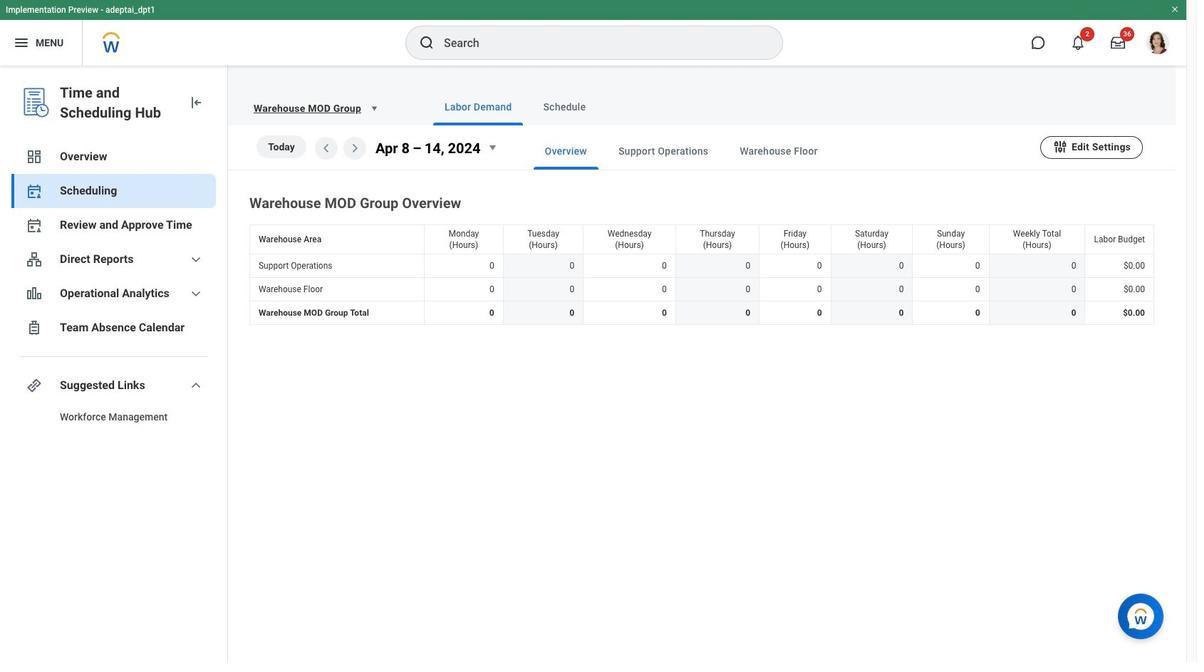 Task type: describe. For each thing, give the bounding box(es) containing it.
chevron right small image
[[347, 140, 364, 157]]

calendar user solid image
[[26, 183, 43, 200]]

0 horizontal spatial caret down small image
[[367, 101, 381, 116]]

search image
[[419, 34, 436, 51]]

Search Workday  search field
[[444, 27, 754, 58]]

calendar user solid image
[[26, 217, 43, 234]]

1 horizontal spatial caret down small image
[[484, 139, 501, 156]]

link image
[[26, 377, 43, 394]]

chevron left small image
[[318, 140, 335, 157]]

chart image
[[26, 285, 43, 302]]

close environment banner image
[[1171, 5, 1180, 14]]

navigation pane region
[[0, 66, 228, 662]]

1 vertical spatial tab list
[[505, 133, 1041, 170]]

dashboard image
[[26, 148, 43, 165]]

chevron down small image
[[188, 285, 205, 302]]



Task type: locate. For each thing, give the bounding box(es) containing it.
configure image
[[1053, 139, 1069, 154]]

0 vertical spatial chevron down small image
[[188, 251, 205, 268]]

tab panel
[[228, 125, 1176, 328]]

inbox large image
[[1112, 36, 1126, 50]]

chevron down small image
[[188, 251, 205, 268], [188, 377, 205, 394]]

0 vertical spatial caret down small image
[[367, 101, 381, 116]]

tab list
[[405, 88, 1159, 125], [505, 133, 1041, 170]]

transformation import image
[[188, 94, 205, 111]]

notifications large image
[[1072, 36, 1086, 50]]

1 vertical spatial caret down small image
[[484, 139, 501, 156]]

2 chevron down small image from the top
[[188, 377, 205, 394]]

profile logan mcneil image
[[1147, 31, 1170, 57]]

banner
[[0, 0, 1187, 66]]

chevron down small image for view team icon
[[188, 251, 205, 268]]

chevron down small image for link image
[[188, 377, 205, 394]]

1 chevron down small image from the top
[[188, 251, 205, 268]]

1 vertical spatial chevron down small image
[[188, 377, 205, 394]]

view team image
[[26, 251, 43, 268]]

task timeoff image
[[26, 319, 43, 337]]

0 vertical spatial tab list
[[405, 88, 1159, 125]]

time and scheduling hub element
[[60, 83, 176, 123]]

caret down small image
[[367, 101, 381, 116], [484, 139, 501, 156]]

justify image
[[13, 34, 30, 51]]



Task type: vqa. For each thing, say whether or not it's contained in the screenshot.
the enter your comment
no



